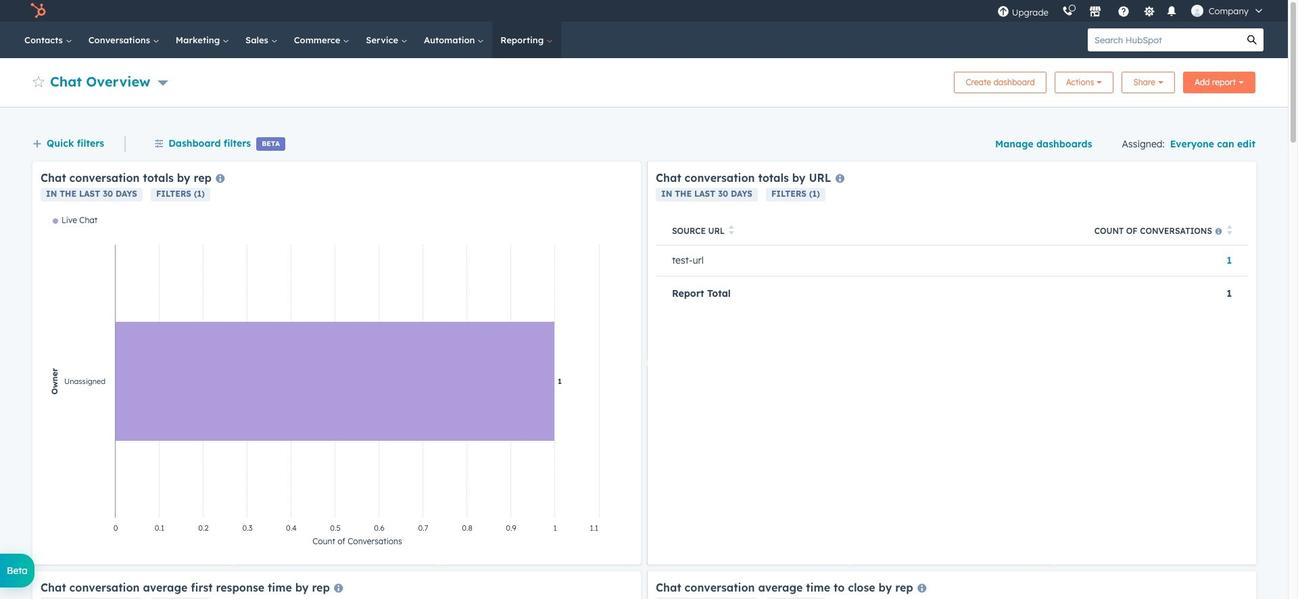 Task type: describe. For each thing, give the bounding box(es) containing it.
Search HubSpot search field
[[1088, 28, 1241, 51]]

chat conversation average time to close by rep element
[[648, 572, 1257, 599]]

marketplaces image
[[1090, 6, 1102, 18]]

toggle series visibility region
[[53, 215, 98, 225]]

chat conversation totals by url element
[[648, 162, 1257, 565]]

2 press to sort. element from the left
[[1227, 225, 1232, 237]]

1 press to sort. element from the left
[[729, 225, 734, 237]]



Task type: locate. For each thing, give the bounding box(es) containing it.
chat conversation totals by rep element
[[32, 162, 641, 565]]

jacob simon image
[[1192, 5, 1204, 17]]

press to sort. image
[[729, 225, 734, 235], [1227, 225, 1232, 235]]

0 horizontal spatial press to sort. element
[[729, 225, 734, 237]]

menu
[[991, 0, 1272, 22]]

1 press to sort. image from the left
[[729, 225, 734, 235]]

press to sort. element
[[729, 225, 734, 237], [1227, 225, 1232, 237]]

banner
[[32, 68, 1256, 93]]

press to sort. image for 1st press to sort. element from the right
[[1227, 225, 1232, 235]]

interactive chart image
[[41, 215, 633, 557]]

1 horizontal spatial press to sort. image
[[1227, 225, 1232, 235]]

press to sort. image for second press to sort. element from the right
[[729, 225, 734, 235]]

1 horizontal spatial press to sort. element
[[1227, 225, 1232, 237]]

chat conversation average first response time by rep element
[[32, 572, 641, 599]]

0 horizontal spatial press to sort. image
[[729, 225, 734, 235]]

2 press to sort. image from the left
[[1227, 225, 1232, 235]]



Task type: vqa. For each thing, say whether or not it's contained in the screenshot.
Jacob Simon icon
yes



